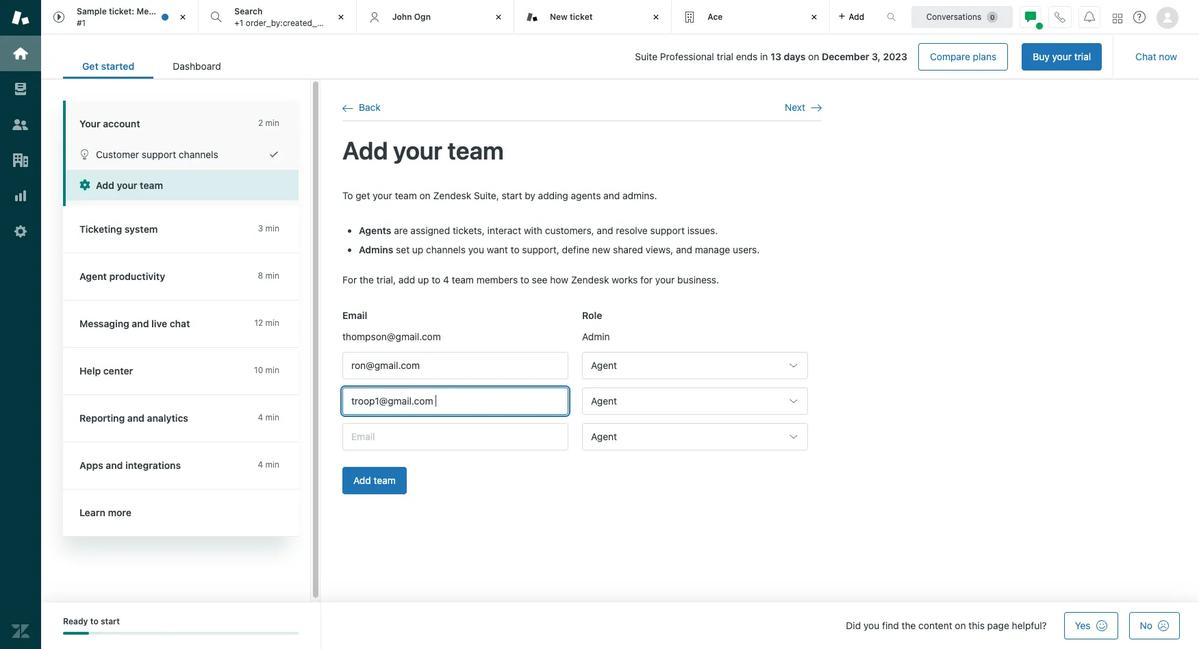 Task type: describe. For each thing, give the bounding box(es) containing it.
set
[[396, 244, 410, 256]]

manage
[[695, 244, 730, 256]]

1 close image from the left
[[176, 10, 190, 24]]

2 agent button from the top
[[582, 388, 808, 415]]

main element
[[0, 0, 41, 649]]

admins
[[359, 244, 394, 256]]

add inside add popup button
[[849, 11, 865, 22]]

zendesk products image
[[1113, 13, 1123, 23]]

shared
[[613, 244, 643, 256]]

for
[[343, 274, 357, 286]]

tab containing sample ticket: meet the ticket
[[41, 0, 199, 34]]

ticketing
[[79, 223, 122, 235]]

zendesk support image
[[12, 9, 29, 27]]

live
[[151, 318, 167, 330]]

no button
[[1129, 612, 1180, 640]]

customer
[[96, 149, 139, 160]]

agent productivity heading
[[63, 253, 312, 301]]

for the trial, add up to 4 team members to see how zendesk works for your business.
[[343, 274, 719, 286]]

customer support channels button
[[66, 139, 299, 170]]

admins set up channels you want to support, define new shared views, and manage users.
[[359, 244, 760, 256]]

close image for john ogn
[[492, 10, 506, 24]]

how
[[550, 274, 569, 286]]

did
[[846, 620, 861, 632]]

on inside region
[[420, 189, 431, 201]]

buy your trial
[[1033, 51, 1091, 62]]

tab list containing get started
[[63, 53, 240, 79]]

10 min
[[254, 365, 280, 375]]

section containing suite professional trial ends in
[[251, 43, 1102, 71]]

December 3, 2023 text field
[[822, 51, 908, 62]]

and right apps in the left of the page
[[106, 460, 123, 471]]

dashboard
[[173, 60, 221, 72]]

0 horizontal spatial you
[[468, 244, 484, 256]]

4 for reporting and analytics
[[258, 412, 263, 423]]

analytics
[[147, 412, 188, 424]]

email field for third agent popup button from the top of the page
[[343, 423, 569, 451]]

suite professional trial ends in 13 days on december 3, 2023
[[635, 51, 908, 62]]

customers,
[[545, 225, 594, 236]]

chat
[[1136, 51, 1157, 62]]

yes
[[1075, 620, 1091, 632]]

get
[[356, 189, 370, 201]]

are
[[394, 225, 408, 236]]

3,
[[872, 51, 881, 62]]

1 close image from the left
[[334, 10, 348, 24]]

trial for your
[[1075, 51, 1091, 62]]

on inside footer
[[955, 620, 966, 632]]

agent for third agent popup button from the top of the page
[[591, 431, 617, 443]]

views,
[[646, 244, 674, 256]]

meet
[[137, 6, 157, 17]]

3
[[258, 223, 263, 234]]

in
[[761, 51, 768, 62]]

add for content-title 'region'
[[343, 136, 388, 165]]

reporting and analytics
[[79, 412, 188, 424]]

0 horizontal spatial add
[[399, 274, 415, 286]]

assigned
[[411, 225, 450, 236]]

system
[[125, 223, 158, 235]]

learn
[[79, 507, 105, 519]]

2
[[258, 118, 263, 128]]

tabs tab list
[[41, 0, 873, 34]]

admins.
[[623, 189, 657, 201]]

your inside add your team button
[[117, 179, 137, 191]]

13
[[771, 51, 782, 62]]

john ogn tab
[[357, 0, 514, 34]]

days
[[784, 51, 806, 62]]

add for add team button
[[354, 475, 371, 486]]

members
[[477, 274, 518, 286]]

order_by:created_at
[[246, 17, 325, 28]]

ready
[[63, 617, 88, 627]]

your account
[[79, 118, 140, 129]]

support inside region
[[651, 225, 685, 236]]

agent for third agent popup button from the bottom of the page
[[591, 360, 617, 371]]

apps
[[79, 460, 103, 471]]

+1
[[235, 17, 244, 28]]

sample
[[77, 6, 107, 17]]

0 vertical spatial start
[[502, 189, 522, 201]]

agents are assigned tickets, interact with customers, and resolve support issues.
[[359, 225, 718, 236]]

agent inside heading
[[79, 271, 107, 282]]

add your team button
[[66, 170, 299, 201]]

content-title region
[[343, 135, 822, 167]]

to right ready
[[90, 617, 98, 627]]

role
[[582, 309, 602, 321]]

business.
[[678, 274, 719, 286]]

support,
[[522, 244, 560, 256]]

buy your trial button
[[1022, 43, 1102, 71]]

progress-bar progress bar
[[63, 633, 299, 635]]

reporting and analytics heading
[[63, 395, 312, 443]]

works
[[612, 274, 638, 286]]

progress bar image
[[63, 633, 89, 635]]

min for messaging and live chat
[[266, 318, 280, 328]]

define
[[562, 244, 590, 256]]

1 agent button from the top
[[582, 352, 808, 379]]

help center
[[79, 365, 133, 377]]

agent for second agent popup button from the top of the page
[[591, 395, 617, 407]]

new ticket
[[550, 12, 593, 22]]

1 vertical spatial you
[[864, 620, 880, 632]]

apps and integrations
[[79, 460, 181, 471]]

channels inside button
[[179, 149, 218, 160]]

agent productivity
[[79, 271, 165, 282]]

admin image
[[12, 223, 29, 240]]

min for your account
[[266, 118, 280, 128]]

learn more heading
[[63, 490, 312, 537]]

search
[[235, 6, 263, 17]]

more
[[108, 507, 132, 519]]

your
[[79, 118, 100, 129]]

with
[[524, 225, 543, 236]]

learn more button
[[63, 490, 296, 536]]

0 horizontal spatial start
[[101, 617, 120, 627]]

1 vertical spatial up
[[418, 274, 429, 286]]

min for agent productivity
[[266, 271, 280, 281]]

agents
[[571, 189, 601, 201]]

chat now
[[1136, 51, 1178, 62]]

back button
[[343, 101, 381, 114]]

plans
[[973, 51, 997, 62]]

next button
[[785, 101, 822, 114]]

help
[[79, 365, 101, 377]]

add team button
[[343, 467, 407, 495]]

3 min
[[258, 223, 280, 234]]

next
[[785, 101, 806, 113]]



Task type: vqa. For each thing, say whether or not it's contained in the screenshot.
"and" within MESSAGING AND LIVE CHAT heading
no



Task type: locate. For each thing, give the bounding box(es) containing it.
0 vertical spatial agent button
[[582, 352, 808, 379]]

1 horizontal spatial channels
[[426, 244, 466, 256]]

0 horizontal spatial close image
[[176, 10, 190, 24]]

email field for second agent popup button from the top of the page
[[343, 388, 569, 415]]

4 min from the top
[[266, 318, 280, 328]]

ticket right meet
[[174, 6, 197, 17]]

start right ready
[[101, 617, 120, 627]]

0 vertical spatial channels
[[179, 149, 218, 160]]

close image up suite
[[650, 10, 663, 24]]

ticket inside sample ticket: meet the ticket #1
[[174, 6, 197, 17]]

learn more
[[79, 507, 132, 519]]

your inside buy your trial button
[[1053, 51, 1072, 62]]

4 min inside apps and integrations heading
[[258, 460, 280, 470]]

now
[[1159, 51, 1178, 62]]

channels up add your team button
[[179, 149, 218, 160]]

1 vertical spatial 4
[[258, 412, 263, 423]]

messaging and live chat
[[79, 318, 190, 330]]

back
[[359, 101, 381, 113]]

min inside reporting and analytics heading
[[266, 412, 280, 423]]

0 horizontal spatial zendesk
[[433, 189, 471, 201]]

tab
[[41, 0, 199, 34], [199, 0, 363, 34]]

ticket inside tab
[[570, 12, 593, 22]]

add your team
[[343, 136, 504, 165], [96, 179, 163, 191]]

close image right meet
[[176, 10, 190, 24]]

add inside content-title 'region'
[[343, 136, 388, 165]]

8 min
[[258, 271, 280, 281]]

min inside your account heading
[[266, 118, 280, 128]]

support inside button
[[142, 149, 176, 160]]

on left this
[[955, 620, 966, 632]]

yes button
[[1064, 612, 1118, 640]]

ticketing system heading
[[63, 206, 312, 253]]

the
[[159, 6, 172, 17], [360, 274, 374, 286], [902, 620, 916, 632]]

close image
[[334, 10, 348, 24], [650, 10, 663, 24]]

you
[[468, 244, 484, 256], [864, 620, 880, 632]]

zendesk
[[433, 189, 471, 201], [571, 274, 609, 286]]

and inside "heading"
[[132, 318, 149, 330]]

2 trial from the left
[[1075, 51, 1091, 62]]

1 vertical spatial start
[[101, 617, 120, 627]]

to left see
[[521, 274, 529, 286]]

get started image
[[12, 45, 29, 62]]

Email field
[[343, 352, 569, 379], [343, 388, 569, 415], [343, 423, 569, 451]]

12
[[254, 318, 263, 328]]

want
[[487, 244, 508, 256]]

0 vertical spatial the
[[159, 6, 172, 17]]

min inside apps and integrations heading
[[266, 460, 280, 470]]

sort:desc
[[327, 17, 363, 28]]

2 horizontal spatial on
[[955, 620, 966, 632]]

productivity
[[109, 271, 165, 282]]

0 vertical spatial zendesk
[[433, 189, 471, 201]]

get
[[82, 60, 99, 72]]

trial inside button
[[1075, 51, 1091, 62]]

integrations
[[125, 460, 181, 471]]

views image
[[12, 80, 29, 98]]

add team
[[354, 475, 396, 486]]

1 vertical spatial agent button
[[582, 388, 808, 415]]

2 email field from the top
[[343, 388, 569, 415]]

the for did you find the content on this page helpful?
[[902, 620, 916, 632]]

2 tab from the left
[[199, 0, 363, 34]]

apps and integrations heading
[[63, 443, 312, 490]]

buy
[[1033, 51, 1050, 62]]

on up assigned
[[420, 189, 431, 201]]

2 close image from the left
[[492, 10, 506, 24]]

4 min for integrations
[[258, 460, 280, 470]]

center
[[103, 365, 133, 377]]

new ticket tab
[[514, 0, 672, 34]]

email
[[343, 309, 367, 321]]

4 inside apps and integrations heading
[[258, 460, 263, 470]]

1 horizontal spatial add your team
[[343, 136, 504, 165]]

1 vertical spatial on
[[420, 189, 431, 201]]

on
[[808, 51, 820, 62], [420, 189, 431, 201], [955, 620, 966, 632]]

ready to start
[[63, 617, 120, 627]]

close image inside new ticket tab
[[650, 10, 663, 24]]

dashboard tab
[[154, 53, 240, 79]]

2 vertical spatial add
[[354, 475, 371, 486]]

0 horizontal spatial trial
[[717, 51, 734, 62]]

2 vertical spatial the
[[902, 620, 916, 632]]

7 min from the top
[[266, 460, 280, 470]]

0 vertical spatial email field
[[343, 352, 569, 379]]

sample ticket: meet the ticket #1
[[77, 6, 197, 28]]

search +1 order_by:created_at sort:desc
[[235, 6, 363, 28]]

add your team inside button
[[96, 179, 163, 191]]

add button
[[830, 0, 873, 34]]

1 vertical spatial add
[[96, 179, 114, 191]]

region containing to get your team on zendesk suite, start by adding agents and admins.
[[343, 189, 822, 511]]

tickets,
[[453, 225, 485, 236]]

4 min for analytics
[[258, 412, 280, 423]]

0 horizontal spatial on
[[420, 189, 431, 201]]

ticket right new
[[570, 12, 593, 22]]

close image inside the john ogn tab
[[492, 10, 506, 24]]

4 inside region
[[443, 274, 449, 286]]

2 min from the top
[[266, 223, 280, 234]]

add up december 3, 2023 text box
[[849, 11, 865, 22]]

did you find the content on this page helpful?
[[846, 620, 1047, 632]]

start left by
[[502, 189, 522, 201]]

december
[[822, 51, 870, 62]]

compare plans
[[930, 51, 997, 62]]

reporting image
[[12, 187, 29, 205]]

email field for third agent popup button from the bottom of the page
[[343, 352, 569, 379]]

1 vertical spatial the
[[360, 274, 374, 286]]

trial,
[[377, 274, 396, 286]]

1 horizontal spatial trial
[[1075, 51, 1091, 62]]

1 vertical spatial zendesk
[[571, 274, 609, 286]]

2 close image from the left
[[650, 10, 663, 24]]

1 email field from the top
[[343, 352, 569, 379]]

up right set
[[412, 244, 424, 256]]

get started
[[82, 60, 134, 72]]

you down tickets,
[[468, 244, 484, 256]]

and up 'new'
[[597, 225, 613, 236]]

1 horizontal spatial start
[[502, 189, 522, 201]]

ogn
[[414, 12, 431, 22]]

1 trial from the left
[[717, 51, 734, 62]]

find
[[882, 620, 899, 632]]

region
[[343, 189, 822, 511]]

support up add your team button
[[142, 149, 176, 160]]

suite
[[635, 51, 658, 62]]

trial down notifications image
[[1075, 51, 1091, 62]]

conversations button
[[912, 6, 1013, 28]]

zendesk image
[[12, 623, 29, 641]]

ace
[[708, 12, 723, 22]]

add right trial,
[[399, 274, 415, 286]]

the inside region
[[360, 274, 374, 286]]

0 horizontal spatial channels
[[179, 149, 218, 160]]

and
[[604, 189, 620, 201], [597, 225, 613, 236], [676, 244, 693, 256], [132, 318, 149, 330], [127, 412, 145, 424], [106, 460, 123, 471]]

thompson@gmail.com
[[343, 331, 441, 343]]

1 horizontal spatial on
[[808, 51, 820, 62]]

1 horizontal spatial ticket
[[570, 12, 593, 22]]

3 close image from the left
[[807, 10, 821, 24]]

section
[[251, 43, 1102, 71]]

the right for
[[360, 274, 374, 286]]

3 min from the top
[[266, 271, 280, 281]]

1 vertical spatial add
[[399, 274, 415, 286]]

for
[[641, 274, 653, 286]]

to down assigned
[[432, 274, 441, 286]]

support
[[142, 149, 176, 160], [651, 225, 685, 236]]

helpful?
[[1012, 620, 1047, 632]]

5 min from the top
[[266, 365, 280, 375]]

close image left new
[[492, 10, 506, 24]]

1 horizontal spatial close image
[[650, 10, 663, 24]]

3 agent button from the top
[[582, 423, 808, 451]]

0 vertical spatial add
[[343, 136, 388, 165]]

1 horizontal spatial add
[[849, 11, 865, 22]]

#1
[[77, 17, 86, 28]]

min for reporting and analytics
[[266, 412, 280, 423]]

close image right order_by:created_at
[[334, 10, 348, 24]]

you right did
[[864, 620, 880, 632]]

chat
[[170, 318, 190, 330]]

1 vertical spatial channels
[[426, 244, 466, 256]]

0 vertical spatial 4 min
[[258, 412, 280, 423]]

customers image
[[12, 116, 29, 134]]

ends
[[736, 51, 758, 62]]

0 vertical spatial up
[[412, 244, 424, 256]]

messaging
[[79, 318, 129, 330]]

2 vertical spatial email field
[[343, 423, 569, 451]]

1 vertical spatial email field
[[343, 388, 569, 415]]

button displays agent's chat status as online. image
[[1026, 11, 1037, 22]]

issues.
[[688, 225, 718, 236]]

organizations image
[[12, 151, 29, 169]]

1 vertical spatial support
[[651, 225, 685, 236]]

0 vertical spatial 4
[[443, 274, 449, 286]]

2 4 min from the top
[[258, 460, 280, 470]]

on right days
[[808, 51, 820, 62]]

team inside content-title 'region'
[[448, 136, 504, 165]]

conversations
[[927, 11, 982, 22]]

4 inside reporting and analytics heading
[[258, 412, 263, 423]]

min for help center
[[266, 365, 280, 375]]

8
[[258, 271, 263, 281]]

your inside content-title 'region'
[[393, 136, 443, 165]]

tab list
[[63, 53, 240, 79]]

min inside messaging and live chat "heading"
[[266, 318, 280, 328]]

and right agents
[[604, 189, 620, 201]]

1 horizontal spatial support
[[651, 225, 685, 236]]

add your team inside content-title 'region'
[[343, 136, 504, 165]]

1 horizontal spatial close image
[[492, 10, 506, 24]]

2023
[[883, 51, 908, 62]]

your account heading
[[63, 101, 312, 139]]

and left analytics
[[127, 412, 145, 424]]

3 email field from the top
[[343, 423, 569, 451]]

2 vertical spatial 4
[[258, 460, 263, 470]]

trial for professional
[[717, 51, 734, 62]]

channels down assigned
[[426, 244, 466, 256]]

zendesk left suite,
[[433, 189, 471, 201]]

trial
[[717, 51, 734, 62], [1075, 51, 1091, 62]]

support up views,
[[651, 225, 685, 236]]

chat now button
[[1125, 43, 1189, 71]]

no
[[1140, 620, 1153, 632]]

min inside agent productivity heading
[[266, 271, 280, 281]]

0 vertical spatial add your team
[[343, 136, 504, 165]]

the inside sample ticket: meet the ticket #1
[[159, 6, 172, 17]]

and right views,
[[676, 244, 693, 256]]

min for ticketing system
[[266, 223, 280, 234]]

footer containing did you find the content on this page helpful?
[[41, 603, 1200, 649]]

1 horizontal spatial the
[[360, 274, 374, 286]]

1 horizontal spatial you
[[864, 620, 880, 632]]

customer support channels
[[96, 149, 218, 160]]

1 tab from the left
[[41, 0, 199, 34]]

close image left add popup button
[[807, 10, 821, 24]]

the inside footer
[[902, 620, 916, 632]]

0 vertical spatial you
[[468, 244, 484, 256]]

0 vertical spatial add
[[849, 11, 865, 22]]

0 horizontal spatial ticket
[[174, 6, 197, 17]]

2 vertical spatial on
[[955, 620, 966, 632]]

and left the live
[[132, 318, 149, 330]]

notifications image
[[1084, 11, 1095, 22]]

john ogn
[[392, 12, 431, 22]]

footer
[[41, 603, 1200, 649]]

2 horizontal spatial close image
[[807, 10, 821, 24]]

1 horizontal spatial zendesk
[[571, 274, 609, 286]]

1 vertical spatial 4 min
[[258, 460, 280, 470]]

4 min inside reporting and analytics heading
[[258, 412, 280, 423]]

agents
[[359, 225, 391, 236]]

2 vertical spatial agent button
[[582, 423, 808, 451]]

agent
[[79, 271, 107, 282], [591, 360, 617, 371], [591, 395, 617, 407], [591, 431, 617, 443]]

the for sample ticket: meet the ticket #1
[[159, 6, 172, 17]]

users.
[[733, 244, 760, 256]]

0 vertical spatial support
[[142, 149, 176, 160]]

started
[[101, 60, 134, 72]]

start
[[502, 189, 522, 201], [101, 617, 120, 627]]

account
[[103, 118, 140, 129]]

zendesk right the how
[[571, 274, 609, 286]]

to right want
[[511, 244, 520, 256]]

trial left ends
[[717, 51, 734, 62]]

2 horizontal spatial the
[[902, 620, 916, 632]]

compare plans button
[[919, 43, 1009, 71]]

tab containing search
[[199, 0, 363, 34]]

0 vertical spatial on
[[808, 51, 820, 62]]

ace tab
[[672, 0, 830, 34]]

add
[[849, 11, 865, 22], [399, 274, 415, 286]]

channels
[[179, 149, 218, 160], [426, 244, 466, 256]]

min for apps and integrations
[[266, 460, 280, 470]]

add
[[343, 136, 388, 165], [96, 179, 114, 191], [354, 475, 371, 486]]

0 horizontal spatial support
[[142, 149, 176, 160]]

get help image
[[1134, 11, 1146, 23]]

6 min from the top
[[266, 412, 280, 423]]

up right trial,
[[418, 274, 429, 286]]

to get your team on zendesk suite, start by adding agents and admins.
[[343, 189, 657, 201]]

adding
[[538, 189, 569, 201]]

close image
[[176, 10, 190, 24], [492, 10, 506, 24], [807, 10, 821, 24]]

0 horizontal spatial close image
[[334, 10, 348, 24]]

messaging and live chat heading
[[63, 301, 312, 348]]

new
[[550, 12, 568, 22]]

1 min from the top
[[266, 118, 280, 128]]

help center heading
[[63, 348, 312, 395]]

0 horizontal spatial the
[[159, 6, 172, 17]]

min inside help center heading
[[266, 365, 280, 375]]

compare
[[930, 51, 971, 62]]

on inside section
[[808, 51, 820, 62]]

min inside ticketing system heading
[[266, 223, 280, 234]]

to
[[343, 189, 353, 201]]

0 horizontal spatial add your team
[[96, 179, 163, 191]]

john
[[392, 12, 412, 22]]

4 for apps and integrations
[[258, 460, 263, 470]]

1 4 min from the top
[[258, 412, 280, 423]]

the right find
[[902, 620, 916, 632]]

close image for ace
[[807, 10, 821, 24]]

the right meet
[[159, 6, 172, 17]]

1 vertical spatial add your team
[[96, 179, 163, 191]]

close image inside ace tab
[[807, 10, 821, 24]]



